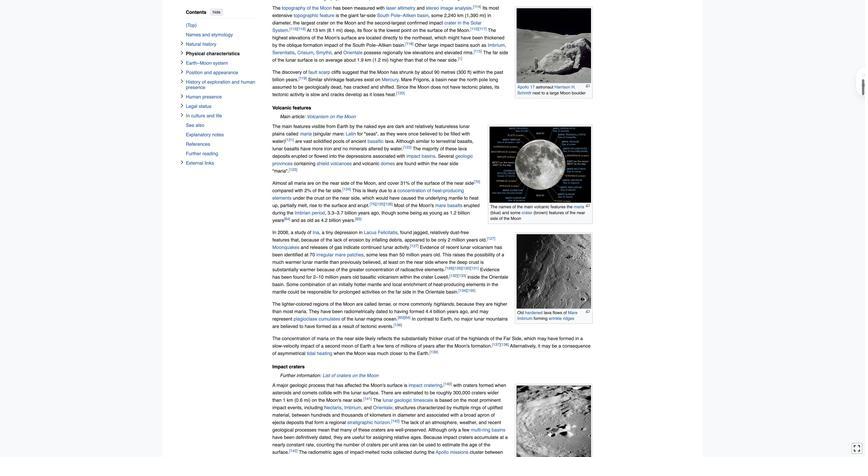 Task type: vqa. For each thing, say whether or not it's contained in the screenshot.
left THE SHOOTER
no



Task type: describe. For each thing, give the bounding box(es) containing it.
1 x small image from the top
[[180, 41, 184, 46]]

3 x small image from the top
[[180, 104, 184, 108]]

1 note from the top
[[273, 0, 593, 2]]

a gray, many-ridged surface from high above. the largest feature is a circular ringed structure with high walled sides and a lower central peak: the entire surface out to the horizon is filled with similar structures that are smaller and overlapping. image
[[517, 386, 592, 458]]

fullscreen image
[[854, 446, 861, 452]]

3 note from the top
[[273, 372, 593, 380]]

1 x small image from the top
[[180, 70, 184, 74]]



Task type: locate. For each thing, give the bounding box(es) containing it.
note
[[273, 0, 593, 2], [273, 113, 593, 120], [273, 372, 593, 380]]

4 x small image from the top
[[180, 79, 184, 83]]

4 x small image from the top
[[180, 113, 184, 117]]

x small image
[[180, 70, 184, 74], [180, 94, 184, 98], [180, 104, 184, 108], [180, 113, 184, 117]]

2 vertical spatial note
[[273, 372, 593, 380]]

1 vertical spatial note
[[273, 113, 593, 120]]

2 x small image from the top
[[180, 51, 184, 55]]

2 note from the top
[[273, 113, 593, 120]]

3 x small image from the top
[[180, 60, 184, 64]]

2 x small image from the top
[[180, 94, 184, 98]]

0 vertical spatial note
[[273, 0, 593, 2]]

x small image
[[180, 41, 184, 46], [180, 51, 184, 55], [180, 60, 184, 64], [180, 79, 184, 83], [180, 161, 184, 165]]

5 x small image from the top
[[180, 161, 184, 165]]



